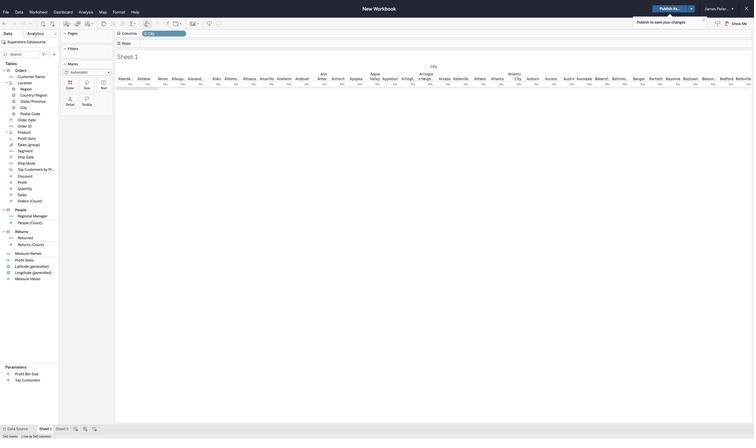 Task type: locate. For each thing, give the bounding box(es) containing it.
2 sales from the top
[[18, 193, 27, 197]]

0 vertical spatial data
[[15, 10, 23, 14]]

publish inside publish as... button
[[660, 7, 673, 11]]

0 horizontal spatial size
[[31, 372, 38, 377]]

Bayonne, City. Press Space to toggle selection. Press Escape to go back to the left margin. Use arrow keys to navigate headers text field
[[664, 69, 682, 81]]

replay animation image right redo image
[[21, 21, 27, 27]]

(count) up regional manager
[[30, 199, 42, 203]]

returns up returned
[[15, 230, 28, 234]]

city
[[148, 32, 155, 36], [431, 64, 437, 69], [20, 106, 27, 110]]

ship for ship mode
[[18, 162, 25, 166]]

0 vertical spatial top
[[18, 168, 24, 172]]

analytics
[[27, 32, 44, 36]]

show/hide cards image
[[190, 21, 199, 27]]

0 vertical spatial people
[[15, 208, 26, 212]]

publish
[[660, 7, 673, 11], [637, 20, 650, 24]]

new worksheet image
[[63, 21, 71, 27]]

marks
[[68, 62, 78, 66]]

profit
[[18, 137, 27, 141], [49, 168, 58, 172], [18, 181, 27, 185], [15, 259, 24, 263], [15, 372, 24, 377]]

ship down segment
[[18, 155, 25, 159]]

sales (group)
[[18, 143, 40, 147]]

measure for measure values
[[15, 277, 29, 281]]

sales for sales (group)
[[18, 143, 27, 147]]

sheet left 2
[[56, 427, 66, 431]]

Apopka, City. Press Space to toggle selection. Press Escape to go back to the left margin. Use arrow keys to navigate headers text field
[[346, 69, 364, 81]]

measure values
[[15, 277, 41, 281]]

profit (bin)
[[18, 137, 36, 141]]

people down regional
[[18, 221, 29, 225]]

1 vertical spatial order
[[18, 124, 27, 129]]

0 vertical spatial city
[[148, 32, 155, 36]]

0 vertical spatial (count)
[[30, 199, 42, 203]]

1 vertical spatial returns
[[18, 243, 31, 247]]

1 horizontal spatial sheet 1
[[117, 52, 138, 61]]

2 ship from the top
[[18, 162, 25, 166]]

(generated) for latitude (generated)
[[30, 265, 49, 269]]

order up product on the left
[[18, 124, 27, 129]]

2 542 from the left
[[33, 435, 38, 439]]

1 row by 542 columns
[[21, 435, 51, 439]]

0 horizontal spatial 1
[[21, 435, 23, 439]]

date up mode
[[26, 155, 34, 159]]

0 vertical spatial customers
[[25, 168, 43, 172]]

city up arlington heights, city. press space to toggle selection. press escape to go back to the left margin. use arrow keys to navigate headers text box
[[431, 64, 437, 69]]

date down postal code
[[28, 118, 36, 122]]

(count)
[[30, 199, 42, 203], [30, 221, 42, 225], [31, 243, 44, 247]]

sort descending image
[[120, 21, 126, 27]]

order id
[[18, 124, 32, 129]]

replay animation image up analytics
[[29, 22, 32, 25]]

1 vertical spatial (generated)
[[32, 271, 52, 275]]

orders (count)
[[18, 199, 42, 203]]

1 vertical spatial publish
[[637, 20, 650, 24]]

collapse image
[[54, 32, 57, 36]]

format
[[113, 10, 125, 14]]

0 horizontal spatial by
[[29, 435, 32, 439]]

1 up the abilene, city. press space to toggle selection. press escape to go back to the left margin. use arrow keys to navigate headers text field
[[135, 52, 138, 61]]

sheet 1 up "columns"
[[39, 427, 52, 431]]

name
[[35, 75, 45, 79]]

download image
[[207, 21, 213, 27]]

1 542 from the left
[[3, 435, 8, 439]]

Anaheim, City. Press Space to toggle selection. Press Escape to go back to the left margin. Use arrow keys to navigate headers text field
[[275, 69, 293, 81]]

top
[[18, 168, 24, 172], [15, 379, 21, 383]]

0 vertical spatial publish
[[660, 7, 673, 11]]

Bedford, City. Press Space to toggle selection. Press Escape to go back to the left margin. Use arrow keys to navigate headers text field
[[718, 69, 735, 81]]

source
[[16, 427, 28, 431]]

1 measure from the top
[[15, 252, 29, 256]]

date for ship date
[[26, 155, 34, 159]]

country/region
[[20, 93, 47, 98]]

profit for profit ratio
[[15, 259, 24, 263]]

latitude
[[15, 265, 29, 269]]

orders for orders (count)
[[18, 199, 29, 203]]

save
[[655, 20, 663, 24]]

top down profit bin size
[[15, 379, 21, 383]]

publish as...
[[660, 7, 681, 11]]

Avondale, City. Press Space to toggle selection. Press Escape to go back to the left margin. Use arrow keys to navigate headers text field
[[576, 69, 594, 81]]

data up redo image
[[15, 10, 23, 14]]

worksheet
[[29, 10, 48, 14]]

1 ship from the top
[[18, 155, 25, 159]]

longitude (generated)
[[15, 271, 52, 275]]

sort ascending image
[[111, 21, 116, 27]]

(generated)
[[30, 265, 49, 269], [32, 271, 52, 275]]

0 vertical spatial orders
[[15, 69, 26, 73]]

names
[[30, 252, 42, 256]]

Bakersfield, City. Press Space to toggle selection. Press Escape to go back to the left margin. Use arrow keys to navigate headers text field
[[594, 69, 611, 81]]

1 horizontal spatial by
[[44, 168, 48, 172]]

size right bin
[[31, 372, 38, 377]]

1 horizontal spatial publish
[[660, 7, 673, 11]]

Bartlett, City. Press Space to toggle selection. Press Escape to go back to the left margin. Use arrow keys to navigate headers text field
[[647, 69, 664, 81]]

close image
[[702, 17, 707, 23]]

manager
[[33, 214, 48, 218]]

profit ratio
[[15, 259, 34, 263]]

0 vertical spatial ship
[[18, 155, 25, 159]]

sales
[[18, 143, 27, 147], [18, 193, 27, 197]]

undo image
[[2, 21, 8, 27]]

returns
[[15, 230, 28, 234], [18, 243, 31, 247]]

1 left the 'row'
[[21, 435, 23, 439]]

0 vertical spatial (generated)
[[30, 265, 49, 269]]

Atlanta, City. Press Space to toggle selection. Press Escape to go back to the left margin. Use arrow keys to navigate headers text field
[[488, 69, 505, 81]]

to use edit in desktop, save the workbook outside of personal space image
[[216, 21, 222, 27]]

1 vertical spatial top
[[15, 379, 21, 383]]

date
[[28, 118, 36, 122], [26, 155, 34, 159]]

0 vertical spatial by
[[44, 168, 48, 172]]

(generated) up longitude (generated)
[[30, 265, 49, 269]]

1 horizontal spatial replay animation image
[[29, 22, 32, 25]]

order up order id
[[18, 118, 27, 122]]

Austin, City. Press Space to toggle selection. Press Escape to go back to the left margin. Use arrow keys to navigate headers text field
[[558, 69, 576, 81]]

returns down returned
[[18, 243, 31, 247]]

Aberdeen, City. Press Space to toggle selection. Press Escape to go back to the left margin. Use arrow keys to navigate headers text field
[[116, 69, 134, 81]]

(generated) up values
[[32, 271, 52, 275]]

Andover, City. Press Space to toggle selection. Press Escape to go back to the left margin. Use arrow keys to navigate headers text field
[[293, 69, 311, 81]]

city up postal
[[20, 106, 27, 110]]

postal code
[[20, 112, 40, 116]]

superstore datasource
[[7, 40, 46, 44]]

measure
[[15, 252, 29, 256], [15, 277, 29, 281]]

by for 542
[[29, 435, 32, 439]]

(count) down regional manager
[[30, 221, 42, 225]]

size down automatic dropdown button
[[84, 86, 90, 90]]

542 marks
[[3, 435, 18, 439]]

orders up customer in the top of the page
[[15, 69, 26, 73]]

show me button
[[723, 19, 753, 28]]

workbook
[[374, 6, 396, 12]]

542
[[3, 435, 8, 439], [33, 435, 38, 439]]

ship down ship date on the top
[[18, 162, 25, 166]]

1 horizontal spatial 1
[[50, 427, 52, 431]]

2 vertical spatial (count)
[[31, 243, 44, 247]]

sales down quantity
[[18, 193, 27, 197]]

sheet up "columns"
[[39, 427, 49, 431]]

2 vertical spatial city
[[20, 106, 27, 110]]

2 measure from the top
[[15, 277, 29, 281]]

1 vertical spatial sales
[[18, 193, 27, 197]]

(group)
[[28, 143, 40, 147]]

0 vertical spatial returns
[[15, 230, 28, 234]]

Beaumont, City. Press Space to toggle selection. Press Escape to go back to the left margin. Use arrow keys to navigate headers text field
[[700, 69, 718, 81]]

1 horizontal spatial size
[[84, 86, 90, 90]]

0 vertical spatial sales
[[18, 143, 27, 147]]

Bangor, City. Press Space to toggle selection. Press Escape to go back to the left margin. Use arrow keys to navigate headers text field
[[629, 69, 647, 81]]

Arvada, City. Press Space to toggle selection. Press Escape to go back to the left margin. Use arrow keys to navigate headers text field
[[435, 69, 452, 81]]

data
[[15, 10, 23, 14], [4, 32, 12, 36], [7, 427, 15, 431]]

customers down mode
[[25, 168, 43, 172]]

Apple Valley, City. Press Space to toggle selection. Press Escape to go back to the left margin. Use arrow keys to navigate headers text field
[[364, 69, 381, 81]]

542 left "columns"
[[33, 435, 38, 439]]

new
[[363, 6, 373, 12]]

0 vertical spatial size
[[84, 86, 90, 90]]

region
[[20, 87, 32, 91]]

Appleton, City. Press Space to toggle selection. Press Escape to go back to the left margin. Use arrow keys to navigate headers text field
[[381, 69, 399, 81]]

1 sales from the top
[[18, 143, 27, 147]]

sheet 1 down rows
[[117, 52, 138, 61]]

as...
[[674, 7, 681, 11]]

pause auto updates image
[[50, 21, 56, 27]]

(bin)
[[28, 137, 36, 141]]

1 up "columns"
[[50, 427, 52, 431]]

0 vertical spatial 1
[[135, 52, 138, 61]]

(count) up names
[[31, 243, 44, 247]]

orders
[[15, 69, 26, 73], [18, 199, 29, 203]]

data down undo icon
[[4, 32, 12, 36]]

customers down bin
[[22, 379, 40, 383]]

1 vertical spatial (count)
[[30, 221, 42, 225]]

measure up the profit ratio
[[15, 252, 29, 256]]

1 vertical spatial orders
[[18, 199, 29, 203]]

(count) for orders (count)
[[30, 199, 42, 203]]

1 vertical spatial data
[[4, 32, 12, 36]]

ship
[[18, 155, 25, 159], [18, 162, 25, 166]]

1 vertical spatial ship
[[18, 162, 25, 166]]

1 vertical spatial measure
[[15, 277, 29, 281]]

publish left as...
[[660, 7, 673, 11]]

highlight image
[[144, 21, 151, 27]]

columns
[[122, 32, 137, 36]]

1 vertical spatial customers
[[22, 379, 40, 383]]

top up the discount
[[18, 168, 24, 172]]

people up regional
[[15, 208, 26, 212]]

542 left marks
[[3, 435, 8, 439]]

2 horizontal spatial sheet
[[117, 52, 133, 61]]

0 horizontal spatial sheet 1
[[39, 427, 52, 431]]

1 vertical spatial by
[[29, 435, 32, 439]]

2 horizontal spatial 1
[[135, 52, 138, 61]]

longitude
[[15, 271, 31, 275]]

marks. press enter to open the view data window.. use arrow keys to navigate data visualization elements. image
[[116, 81, 755, 87]]

0 vertical spatial sheet 1
[[117, 52, 138, 61]]

order
[[18, 118, 27, 122], [18, 124, 27, 129]]

returns (count)
[[18, 243, 44, 247]]

data up 542 marks at the left bottom of the page
[[7, 427, 15, 431]]

2 order from the top
[[18, 124, 27, 129]]

Baltimore, City. Press Space to toggle selection. Press Escape to go back to the left margin. Use arrow keys to navigate headers text field
[[611, 69, 629, 81]]

2 horizontal spatial city
[[431, 64, 437, 69]]

size
[[84, 86, 90, 90], [31, 372, 38, 377]]

sales up segment
[[18, 143, 27, 147]]

postal
[[20, 112, 31, 116]]

2 vertical spatial data
[[7, 427, 15, 431]]

0 horizontal spatial city
[[20, 106, 27, 110]]

ship for ship date
[[18, 155, 25, 159]]

Allen, City. Press Space to toggle selection. Press Escape to go back to the left margin. Use arrow keys to navigate headers text field
[[205, 69, 222, 81]]

marks
[[9, 435, 18, 439]]

city down 'highlight' icon
[[148, 32, 155, 36]]

0 vertical spatial date
[[28, 118, 36, 122]]

Belleville, City. Press Space to toggle selection. Press Escape to go back to the left margin. Use arrow keys to navigate headers text field
[[735, 69, 753, 81]]

measure down the longitude
[[15, 277, 29, 281]]

orders down quantity
[[18, 199, 29, 203]]

1 vertical spatial people
[[18, 221, 29, 225]]

0 horizontal spatial publish
[[637, 20, 650, 24]]

1 horizontal spatial 542
[[33, 435, 38, 439]]

sheet down rows
[[117, 52, 133, 61]]

people
[[15, 208, 26, 212], [18, 221, 29, 225]]

sales for sales
[[18, 193, 27, 197]]

0 vertical spatial measure
[[15, 252, 29, 256]]

0 horizontal spatial 542
[[3, 435, 8, 439]]

values
[[30, 277, 41, 281]]

ship mode
[[18, 162, 35, 166]]

1 vertical spatial 1
[[50, 427, 52, 431]]

Atlantic City, City. Press Space to toggle selection. Press Escape to go back to the left margin. Use arrow keys to navigate headers text field
[[505, 69, 523, 81]]

1 order from the top
[[18, 118, 27, 122]]

Aurora, City. Press Space to toggle selection. Press Escape to go back to the left margin. Use arrow keys to navigate headers text field
[[541, 69, 558, 81]]

swap rows and columns image
[[101, 21, 107, 27]]

replay animation image
[[21, 21, 27, 27], [29, 22, 32, 25]]

analysis
[[79, 10, 93, 14]]

1 vertical spatial date
[[26, 155, 34, 159]]

filters
[[68, 47, 78, 51]]

publish left to
[[637, 20, 650, 24]]

customers
[[25, 168, 43, 172], [22, 379, 40, 383]]

0 vertical spatial order
[[18, 118, 27, 122]]

(generated) for longitude (generated)
[[32, 271, 52, 275]]



Task type: describe. For each thing, give the bounding box(es) containing it.
data guide image
[[715, 21, 721, 27]]

customers for top customers by profit
[[25, 168, 43, 172]]

latitude (generated)
[[15, 265, 49, 269]]

file
[[3, 10, 9, 14]]

by for profit
[[44, 168, 48, 172]]

duplicate image
[[75, 21, 81, 27]]

james peterson
[[705, 7, 733, 11]]

id
[[28, 124, 32, 129]]

show me
[[732, 22, 748, 26]]

0 horizontal spatial replay animation image
[[21, 21, 27, 27]]

Asheville, City. Press Space to toggle selection. Press Escape to go back to the left margin. Use arrow keys to navigate headers text field
[[452, 69, 470, 81]]

detail
[[66, 103, 75, 107]]

Search text field
[[2, 51, 40, 58]]

me
[[742, 22, 748, 26]]

1 vertical spatial city
[[431, 64, 437, 69]]

automatic button
[[63, 69, 111, 76]]

(count) for returns (count)
[[31, 243, 44, 247]]

color
[[66, 86, 74, 90]]

row
[[23, 435, 28, 439]]

customer name
[[18, 75, 45, 79]]

code
[[31, 112, 40, 116]]

publish as... button
[[653, 5, 688, 12]]

order for order id
[[18, 124, 27, 129]]

quantity
[[18, 187, 32, 191]]

Abilene, City. Press Space to toggle selection. Press Escape to go back to the left margin. Use arrow keys to navigate headers text field
[[134, 69, 152, 81]]

measure for measure names
[[15, 252, 29, 256]]

redo image
[[11, 21, 17, 27]]

show labels image
[[154, 21, 160, 27]]

Albuquerque, City. Press Space to toggle selection. Press Escape to go back to the left margin. Use arrow keys to navigate headers text field
[[169, 69, 187, 81]]

to
[[651, 20, 654, 24]]

your
[[664, 20, 671, 24]]

superstore
[[7, 40, 26, 44]]

product
[[18, 131, 31, 135]]

totals image
[[129, 21, 136, 27]]

Amarillo, City. Press Space to toggle selection. Press Escape to go back to the left margin. Use arrow keys to navigate headers text field
[[258, 69, 275, 81]]

date for order date
[[28, 118, 36, 122]]

publish for publish as...
[[660, 7, 673, 11]]

top for top customers
[[15, 379, 21, 383]]

Alexandria, City. Press Space to toggle selection. Press Escape to go back to the left margin. Use arrow keys to navigate headers text field
[[187, 69, 205, 81]]

Antioch, City. Press Space to toggle selection. Press Escape to go back to the left margin. Use arrow keys to navigate headers text field
[[328, 69, 346, 81]]

profit for profit bin size
[[15, 372, 24, 377]]

regional manager
[[18, 214, 48, 218]]

Auburn, City. Press Space to toggle selection. Press Escape to go back to the left margin. Use arrow keys to navigate headers text field
[[523, 69, 541, 81]]

people for people
[[15, 208, 26, 212]]

publish to save your changes
[[637, 20, 686, 24]]

returns for returns
[[15, 230, 28, 234]]

ratio
[[25, 259, 34, 263]]

clear sheet image
[[84, 21, 94, 27]]

state/province
[[20, 100, 46, 104]]

profit for profit
[[18, 181, 27, 185]]

Ann Arbor, City. Press Space to toggle selection. Press Escape to go back to the left margin. Use arrow keys to navigate headers text field
[[311, 69, 328, 81]]

james
[[705, 7, 717, 11]]

Baytown, City. Press Space to toggle selection. Press Escape to go back to the left margin. Use arrow keys to navigate headers text field
[[682, 69, 700, 81]]

1 horizontal spatial sheet
[[56, 427, 66, 431]]

location
[[18, 81, 32, 85]]

customers for top customers
[[22, 379, 40, 383]]

0 horizontal spatial sheet
[[39, 427, 49, 431]]

1 vertical spatial size
[[31, 372, 38, 377]]

Altoona, City. Press Space to toggle selection. Press Escape to go back to the left margin. Use arrow keys to navigate headers text field
[[240, 69, 258, 81]]

dashboard
[[54, 10, 73, 14]]

format workbook image
[[164, 21, 170, 27]]

orders for orders
[[15, 69, 26, 73]]

sheet 2
[[56, 427, 69, 431]]

(count) for people (count)
[[30, 221, 42, 225]]

bin
[[25, 372, 31, 377]]

Arlington, City. Press Space to toggle selection. Press Escape to go back to the left margin. Use arrow keys to navigate headers text field
[[399, 69, 417, 81]]

automatic
[[70, 70, 88, 75]]

profit bin size
[[15, 372, 38, 377]]

measure names
[[15, 252, 42, 256]]

pages
[[68, 32, 78, 36]]

regional
[[18, 214, 32, 218]]

help
[[131, 10, 139, 14]]

datasource
[[27, 40, 46, 44]]

discount
[[18, 175, 33, 179]]

returns for returns (count)
[[18, 243, 31, 247]]

1 horizontal spatial city
[[148, 32, 155, 36]]

tables
[[5, 62, 17, 66]]

fit image
[[173, 21, 182, 27]]

order date
[[18, 118, 36, 122]]

changes
[[672, 20, 686, 24]]

ship date
[[18, 155, 34, 159]]

columns
[[39, 435, 51, 439]]

Athens, City. Press Space to toggle selection. Press Escape to go back to the left margin. Use arrow keys to navigate headers text field
[[470, 69, 488, 81]]

peterson
[[718, 7, 733, 11]]

1 vertical spatial sheet 1
[[39, 427, 52, 431]]

top customers
[[15, 379, 40, 383]]

Allentown, City. Press Space to toggle selection. Press Escape to go back to the left margin. Use arrow keys to navigate headers text field
[[222, 69, 240, 81]]

new workbook
[[363, 6, 396, 12]]

returned
[[18, 236, 33, 240]]

profit for profit (bin)
[[18, 137, 27, 141]]

top customers by profit
[[18, 168, 58, 172]]

tooltip
[[82, 103, 92, 107]]

segment
[[18, 149, 33, 153]]

rows
[[122, 42, 131, 46]]

publish for publish to save your changes
[[637, 20, 650, 24]]

order for order date
[[18, 118, 27, 122]]

map
[[99, 10, 107, 14]]

data source
[[7, 427, 28, 431]]

show
[[732, 22, 742, 26]]

Akron, City. Press Space to toggle selection. Press Escape to go back to the left margin. Use arrow keys to navigate headers text field
[[152, 69, 169, 81]]

mode
[[26, 162, 35, 166]]

new data source image
[[40, 21, 46, 27]]

people for people (count)
[[18, 221, 29, 225]]

people (count)
[[18, 221, 42, 225]]

top for top customers by profit
[[18, 168, 24, 172]]

2
[[66, 427, 69, 431]]

2 vertical spatial 1
[[21, 435, 23, 439]]

text
[[101, 86, 107, 90]]

parameters
[[5, 365, 26, 370]]

customer
[[18, 75, 34, 79]]

Arlington Heights, City. Press Space to toggle selection. Press Escape to go back to the left margin. Use arrow keys to navigate headers text field
[[417, 69, 435, 81]]



Task type: vqa. For each thing, say whether or not it's contained in the screenshot.
SAMPLES link
no



